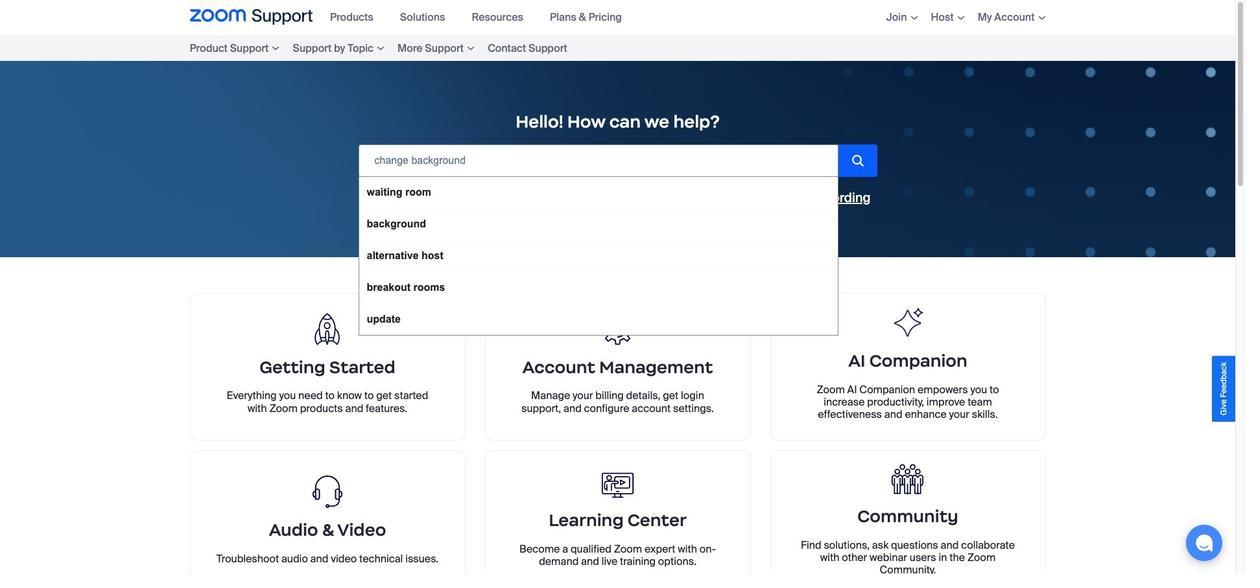Task type: locate. For each thing, give the bounding box(es) containing it.
Search text field
[[359, 145, 838, 176]]

search image
[[852, 155, 864, 167], [852, 155, 864, 167]]

breakout rooms option
[[359, 272, 838, 304]]

None search field
[[358, 145, 847, 336]]

menu bar for search suggestions list box
[[322, 0, 641, 35]]

menu bar
[[322, 0, 641, 35], [867, 0, 1046, 35], [190, 35, 613, 61]]

clear image
[[838, 157, 847, 167]]

main content
[[0, 61, 1235, 575]]



Task type: describe. For each thing, give the bounding box(es) containing it.
waiting room option
[[359, 177, 838, 208]]

zoom support image
[[190, 9, 313, 26]]

search suggestions list box
[[358, 176, 838, 336]]

open chat image
[[1195, 534, 1213, 553]]

menu bar for waiting room option
[[190, 35, 613, 61]]

alternative host option
[[359, 240, 838, 272]]



Task type: vqa. For each thing, say whether or not it's contained in the screenshot.
MENU BAR
yes



